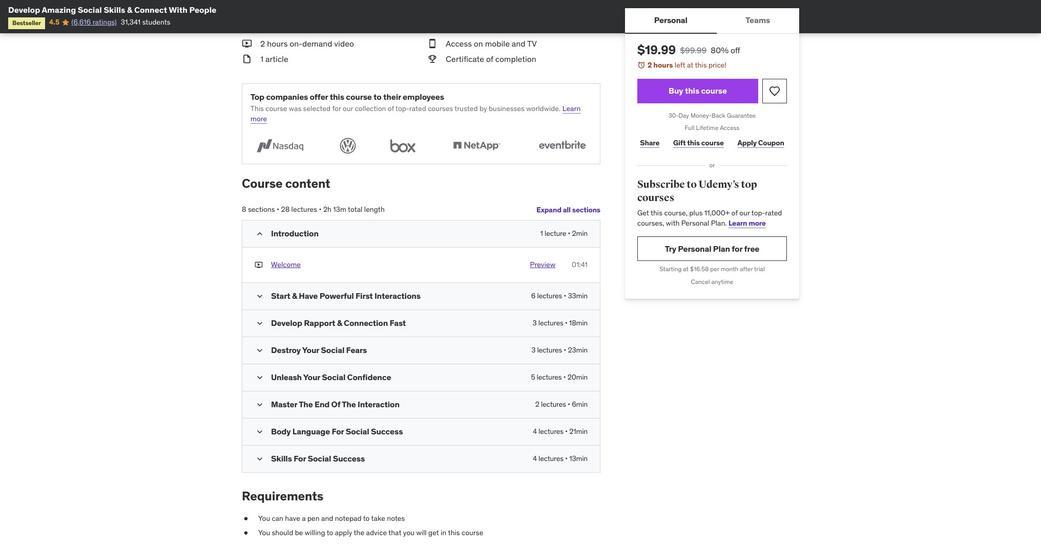 Task type: vqa. For each thing, say whether or not it's contained in the screenshot.


Task type: describe. For each thing, give the bounding box(es) containing it.
social down the interaction
[[346, 427, 369, 437]]

your for unleash
[[303, 372, 320, 383]]

1 article
[[260, 54, 288, 64]]

3 for develop rapport & connection fast
[[533, 318, 537, 328]]

learn more for top companies offer this course to their employees
[[251, 104, 581, 123]]

small image for start & have powerful first interactions
[[255, 291, 265, 302]]

to left take at the left bottom of the page
[[363, 515, 370, 524]]

3 lectures • 23min
[[531, 346, 588, 355]]

of inside get this course, plus 11,000+ of our top-rated courses, with personal plan.
[[731, 209, 738, 218]]

money-
[[691, 111, 711, 119]]

wishlist image
[[768, 85, 781, 97]]

1 horizontal spatial for
[[732, 244, 742, 254]]

share
[[640, 138, 659, 147]]

0 horizontal spatial of
[[388, 104, 394, 113]]

personal inside get this course, plus 11,000+ of our top-rated courses, with personal plan.
[[681, 219, 709, 228]]

0 horizontal spatial success
[[333, 454, 365, 464]]

try personal plan for free link
[[637, 237, 787, 262]]

in
[[441, 529, 446, 538]]

alarm image
[[637, 61, 646, 69]]

guarantee
[[727, 111, 756, 119]]

worldwide.
[[526, 104, 561, 113]]

welcome button
[[271, 260, 301, 270]]

2 vertical spatial personal
[[678, 244, 711, 254]]

top- inside get this course, plus 11,000+ of our top-rated courses, with personal plan.
[[751, 209, 765, 218]]

top companies offer this course to their employees
[[251, 92, 444, 102]]

• for start & have powerful first interactions
[[564, 291, 566, 301]]

small image up xsmall image
[[255, 229, 265, 239]]

back
[[711, 111, 725, 119]]

body language for social success
[[271, 427, 403, 437]]

small image for body language for social success
[[255, 427, 265, 437]]

interaction
[[358, 399, 400, 410]]

4 lectures • 21min
[[533, 427, 588, 436]]

4 for skills for social success
[[533, 454, 537, 463]]

requirements
[[242, 489, 323, 504]]

confidence
[[347, 372, 391, 383]]

0 vertical spatial skills
[[104, 5, 125, 15]]

0 vertical spatial for
[[332, 427, 344, 437]]

personal button
[[625, 8, 717, 33]]

(6,616 ratings)
[[71, 18, 117, 27]]

social for unleash
[[322, 372, 345, 383]]

was
[[289, 104, 301, 113]]

4 lectures • 13min
[[533, 454, 588, 463]]

plus
[[689, 209, 703, 218]]

netapp image
[[447, 136, 506, 156]]

small image for certificate of completion
[[427, 54, 438, 65]]

1 lecture • 2min
[[540, 229, 588, 238]]

apply
[[335, 529, 352, 538]]

video
[[334, 38, 354, 49]]

the
[[354, 529, 364, 538]]

1 horizontal spatial skills
[[271, 454, 292, 464]]

per
[[710, 266, 719, 273]]

learn for subscribe to udemy's top courses
[[729, 219, 747, 228]]

you for you can have a pen and notepad to take notes
[[258, 515, 270, 524]]

this inside get this course, plus 11,000+ of our top-rated courses, with personal plan.
[[651, 209, 662, 218]]

apply coupon
[[737, 138, 784, 147]]

course up collection
[[346, 92, 372, 102]]

develop for develop amazing social skills & connect with people
[[8, 5, 40, 15]]

$19.99
[[637, 42, 676, 58]]

learn more link for top companies offer this course to their employees
[[251, 104, 581, 123]]

small image for skills for social success
[[255, 454, 265, 464]]

plan.
[[711, 219, 727, 228]]

1 for 1 article
[[260, 54, 263, 64]]

buy this course
[[669, 86, 727, 96]]

• for introduction
[[568, 229, 570, 238]]

people
[[189, 5, 216, 15]]

hours for left
[[653, 60, 673, 70]]

tab list containing personal
[[625, 8, 799, 34]]

certificate
[[446, 54, 484, 64]]

by
[[479, 104, 487, 113]]

master the end of the interaction
[[271, 399, 400, 410]]

small image for 2 hours on-demand video
[[242, 38, 252, 49]]

free
[[744, 244, 759, 254]]

master
[[271, 399, 297, 410]]

this left price!
[[695, 60, 707, 70]]

rated inside get this course, plus 11,000+ of our top-rated courses, with personal plan.
[[765, 209, 782, 218]]

more for top companies offer this course to their employees
[[251, 114, 267, 123]]

skills for social success
[[271, 454, 365, 464]]

amazing
[[42, 5, 76, 15]]

employees
[[403, 92, 444, 102]]

course right in
[[462, 529, 483, 538]]

price!
[[708, 60, 726, 70]]

lectures for master the end of the interaction
[[541, 400, 566, 409]]

learn for top companies offer this course to their employees
[[562, 104, 581, 113]]

18min
[[569, 318, 588, 328]]

1 vertical spatial for
[[294, 454, 306, 464]]

demand
[[302, 38, 332, 49]]

lectures for unleash your  social confidence
[[537, 373, 562, 382]]

rapport
[[304, 318, 335, 328]]

content
[[285, 176, 330, 192]]

this right in
[[448, 529, 460, 538]]

have
[[285, 515, 300, 524]]

social for destroy
[[321, 345, 344, 355]]

powerful
[[320, 291, 354, 301]]

buy this course button
[[637, 79, 758, 103]]

at inside starting at $16.58 per month after trial cancel anytime
[[683, 266, 688, 273]]

course content
[[242, 176, 330, 192]]

left
[[675, 60, 685, 70]]

companies
[[266, 92, 308, 102]]

top
[[251, 92, 264, 102]]

0 horizontal spatial our
[[343, 104, 353, 113]]

small image for unleash your  social confidence
[[255, 373, 265, 383]]

apply coupon button
[[735, 133, 787, 153]]

willing
[[305, 529, 325, 538]]

lecture
[[545, 229, 566, 238]]

start & have powerful first interactions
[[271, 291, 421, 301]]

1 for 1 lecture • 2min
[[540, 229, 543, 238]]

language
[[292, 427, 330, 437]]

starting
[[659, 266, 682, 273]]

unleash
[[271, 372, 302, 383]]

on
[[474, 38, 483, 49]]

31,341
[[121, 18, 141, 27]]

develop amazing social skills & connect with people
[[8, 5, 216, 15]]

develop rapport & connection fast
[[271, 318, 406, 328]]

social up the (6,616 ratings)
[[78, 5, 102, 15]]

month
[[721, 266, 738, 273]]

anytime
[[711, 278, 733, 286]]

article
[[265, 54, 288, 64]]

2 for 2 lectures • 6min
[[535, 400, 539, 409]]

destroy your social fears
[[271, 345, 367, 355]]

• for skills for social success
[[565, 454, 568, 463]]

2min
[[572, 229, 588, 238]]

connect
[[134, 5, 167, 15]]

course inside button
[[701, 86, 727, 96]]

6min
[[572, 400, 588, 409]]

small image for destroy your social fears
[[255, 346, 265, 356]]

to up collection
[[374, 92, 381, 102]]

this right "offer" on the left top of page
[[330, 92, 344, 102]]

2 hours left at this price!
[[648, 60, 726, 70]]

course down "companies"
[[265, 104, 287, 113]]

subscribe to udemy's top courses
[[637, 178, 757, 204]]

nasdaq image
[[251, 136, 309, 156]]

gift
[[673, 138, 686, 147]]

should
[[272, 529, 293, 538]]

1 horizontal spatial of
[[486, 54, 493, 64]]

4.5
[[49, 18, 59, 27]]

1 horizontal spatial success
[[371, 427, 403, 437]]

develop for develop rapport & connection fast
[[271, 318, 302, 328]]

lectures for start & have powerful first interactions
[[537, 291, 562, 301]]

that
[[388, 529, 401, 538]]

this inside gift this course link
[[687, 138, 700, 147]]

have
[[299, 291, 318, 301]]

courses inside subscribe to udemy's top courses
[[637, 191, 674, 204]]



Task type: locate. For each thing, give the bounding box(es) containing it.
expand
[[536, 205, 561, 214]]

0 vertical spatial &
[[127, 5, 132, 15]]

access
[[446, 38, 472, 49], [720, 124, 739, 132]]

0 horizontal spatial the
[[299, 399, 313, 410]]

personal up $19.99
[[654, 15, 687, 25]]

1 horizontal spatial access
[[720, 124, 739, 132]]

this up courses,
[[651, 209, 662, 218]]

1 vertical spatial our
[[739, 209, 750, 218]]

2 right alarm icon
[[648, 60, 652, 70]]

1 vertical spatial top-
[[751, 209, 765, 218]]

trial
[[754, 266, 765, 273]]

lectures left "13min"
[[538, 454, 563, 463]]

• for master the end of the interaction
[[568, 400, 570, 409]]

6
[[531, 291, 535, 301]]

xsmall image for you can have a pen and notepad to take notes
[[242, 515, 250, 525]]

small image for develop rapport & connection fast
[[255, 318, 265, 329]]

body
[[271, 427, 291, 437]]

0 horizontal spatial for
[[294, 454, 306, 464]]

of down access on mobile and tv
[[486, 54, 493, 64]]

of down their
[[388, 104, 394, 113]]

1 horizontal spatial learn more
[[729, 219, 766, 228]]

xsmall image left should on the left of the page
[[242, 529, 250, 539]]

our right 11,000+
[[739, 209, 750, 218]]

4 up 4 lectures • 13min
[[533, 427, 537, 436]]

courses
[[428, 104, 453, 113], [637, 191, 674, 204]]

0 horizontal spatial 2
[[260, 38, 265, 49]]

0 horizontal spatial top-
[[396, 104, 409, 113]]

small image
[[427, 38, 438, 49], [255, 291, 265, 302], [255, 318, 265, 329], [255, 346, 265, 356], [255, 373, 265, 383], [255, 427, 265, 437], [255, 454, 265, 464]]

social for skills
[[308, 454, 331, 464]]

$99.99
[[680, 45, 707, 55]]

more
[[251, 114, 267, 123], [749, 219, 766, 228]]

0 vertical spatial hours
[[267, 38, 288, 49]]

notes
[[387, 515, 405, 524]]

3 up 5 on the right bottom
[[531, 346, 535, 355]]

1 4 from the top
[[533, 427, 537, 436]]

0 vertical spatial rated
[[409, 104, 426, 113]]

volkswagen image
[[336, 136, 359, 156]]

1 horizontal spatial learn
[[729, 219, 747, 228]]

try
[[665, 244, 676, 254]]

the right of
[[342, 399, 356, 410]]

1 vertical spatial learn
[[729, 219, 747, 228]]

1 vertical spatial 3
[[531, 346, 535, 355]]

1 horizontal spatial more
[[749, 219, 766, 228]]

the left the end
[[299, 399, 313, 410]]

1 horizontal spatial courses
[[637, 191, 674, 204]]

first
[[356, 291, 373, 301]]

1 vertical spatial hours
[[653, 60, 673, 70]]

0 horizontal spatial learn more link
[[251, 104, 581, 123]]

1 vertical spatial skills
[[271, 454, 292, 464]]

2 vertical spatial &
[[337, 318, 342, 328]]

hours down $19.99
[[653, 60, 673, 70]]

on-
[[290, 38, 302, 49]]

xsmall image
[[242, 515, 250, 525], [242, 529, 250, 539]]

xsmall image left can
[[242, 515, 250, 525]]

5
[[531, 373, 535, 382]]

box image
[[386, 136, 420, 156]]

1 vertical spatial your
[[303, 372, 320, 383]]

0 vertical spatial you
[[258, 515, 270, 524]]

learn more link down employees
[[251, 104, 581, 123]]

learn more link for subscribe to udemy's top courses
[[729, 219, 766, 228]]

1 horizontal spatial hours
[[653, 60, 673, 70]]

2 you from the top
[[258, 529, 270, 538]]

0 vertical spatial learn
[[562, 104, 581, 113]]

•
[[277, 205, 279, 214], [319, 205, 321, 214], [568, 229, 570, 238], [564, 291, 566, 301], [565, 318, 567, 328], [564, 346, 566, 355], [563, 373, 566, 382], [568, 400, 570, 409], [565, 427, 568, 436], [565, 454, 568, 463]]

plan
[[713, 244, 730, 254]]

connection
[[344, 318, 388, 328]]

33min
[[568, 291, 588, 301]]

3 for destroy your social fears
[[531, 346, 535, 355]]

to left apply
[[327, 529, 333, 538]]

social down language
[[308, 454, 331, 464]]

courses down employees
[[428, 104, 453, 113]]

at right the left
[[687, 60, 693, 70]]

1 horizontal spatial develop
[[271, 318, 302, 328]]

3 down 6
[[533, 318, 537, 328]]

1 horizontal spatial the
[[342, 399, 356, 410]]

eventbrite image
[[533, 136, 592, 156]]

1 horizontal spatial sections
[[572, 205, 600, 214]]

2 sections from the left
[[572, 205, 600, 214]]

0 vertical spatial your
[[302, 345, 319, 355]]

2 vertical spatial 2
[[535, 400, 539, 409]]

course
[[701, 86, 727, 96], [346, 92, 372, 102], [265, 104, 287, 113], [701, 138, 724, 147], [462, 529, 483, 538]]

social
[[78, 5, 102, 15], [321, 345, 344, 355], [322, 372, 345, 383], [346, 427, 369, 437], [308, 454, 331, 464]]

lectures for destroy your social fears
[[537, 346, 562, 355]]

0 horizontal spatial develop
[[8, 5, 40, 15]]

lectures for body language for social success
[[538, 427, 563, 436]]

coupon
[[758, 138, 784, 147]]

to
[[374, 92, 381, 102], [687, 178, 697, 191], [363, 515, 370, 524], [327, 529, 333, 538]]

1 vertical spatial learn more link
[[729, 219, 766, 228]]

1 left article
[[260, 54, 263, 64]]

their
[[383, 92, 401, 102]]

2 for 2 hours on-demand video
[[260, 38, 265, 49]]

0 vertical spatial 2
[[260, 38, 265, 49]]

1 vertical spatial learn more
[[729, 219, 766, 228]]

more up free
[[749, 219, 766, 228]]

0 horizontal spatial access
[[446, 38, 472, 49]]

develop up bestseller
[[8, 5, 40, 15]]

1 vertical spatial access
[[720, 124, 739, 132]]

1 xsmall image from the top
[[242, 515, 250, 525]]

0 vertical spatial 1
[[260, 54, 263, 64]]

top- down top
[[751, 209, 765, 218]]

and right pen
[[321, 515, 333, 524]]

1 horizontal spatial learn more link
[[729, 219, 766, 228]]

• left 2h 13m
[[319, 205, 321, 214]]

0 horizontal spatial learn
[[562, 104, 581, 113]]

4 down "4 lectures • 21min"
[[533, 454, 537, 463]]

lectures right 5 on the right bottom
[[537, 373, 562, 382]]

1 vertical spatial 4
[[533, 454, 537, 463]]

course,
[[664, 209, 688, 218]]

& right rapport at the bottom
[[337, 318, 342, 328]]

0 horizontal spatial for
[[332, 104, 341, 113]]

mobile
[[485, 38, 510, 49]]

social up master the end of the interaction on the bottom left of page
[[322, 372, 345, 383]]

0 vertical spatial 3
[[533, 318, 537, 328]]

0 horizontal spatial &
[[127, 5, 132, 15]]

2 horizontal spatial of
[[731, 209, 738, 218]]

you
[[258, 515, 270, 524], [258, 529, 270, 538]]

8
[[242, 205, 246, 214]]

0 horizontal spatial more
[[251, 114, 267, 123]]

start
[[271, 291, 290, 301]]

small image left on-
[[242, 38, 252, 49]]

hours for on-
[[267, 38, 288, 49]]

at left $16.58
[[683, 266, 688, 273]]

1 horizontal spatial top-
[[751, 209, 765, 218]]

0 vertical spatial top-
[[396, 104, 409, 113]]

your right destroy
[[302, 345, 319, 355]]

all
[[563, 205, 571, 214]]

personal down plus
[[681, 219, 709, 228]]

this
[[251, 104, 264, 113]]

1 vertical spatial of
[[388, 104, 394, 113]]

of
[[331, 399, 340, 410]]

0 vertical spatial for
[[332, 104, 341, 113]]

0 horizontal spatial courses
[[428, 104, 453, 113]]

28
[[281, 205, 290, 214]]

sections inside expand all sections dropdown button
[[572, 205, 600, 214]]

this right gift
[[687, 138, 700, 147]]

personal
[[654, 15, 687, 25], [681, 219, 709, 228], [678, 244, 711, 254]]

gift this course link
[[670, 133, 727, 153]]

small image left 1 article
[[242, 54, 252, 65]]

1 vertical spatial rated
[[765, 209, 782, 218]]

with
[[666, 219, 679, 228]]

our down 'top companies offer this course to their employees'
[[343, 104, 353, 113]]

• left 28
[[277, 205, 279, 214]]

• for body language for social success
[[565, 427, 568, 436]]

your right unleash
[[303, 372, 320, 383]]

skills down body
[[271, 454, 292, 464]]

0 vertical spatial our
[[343, 104, 353, 113]]

course down the lifetime at the right of the page
[[701, 138, 724, 147]]

1 horizontal spatial our
[[739, 209, 750, 218]]

80%
[[711, 45, 729, 55]]

course up back
[[701, 86, 727, 96]]

small image for 1 article
[[242, 54, 252, 65]]

lectures left 18min in the bottom of the page
[[538, 318, 563, 328]]

this inside buy this course button
[[685, 86, 699, 96]]

ratings)
[[93, 18, 117, 27]]

advice
[[366, 529, 387, 538]]

tv
[[527, 38, 537, 49]]

you left can
[[258, 515, 270, 524]]

• left 2min
[[568, 229, 570, 238]]

0 horizontal spatial and
[[321, 515, 333, 524]]

0 vertical spatial develop
[[8, 5, 40, 15]]

2 horizontal spatial 2
[[648, 60, 652, 70]]

1 vertical spatial develop
[[271, 318, 302, 328]]

1 vertical spatial &
[[292, 291, 297, 301]]

2 for 2 hours left at this price!
[[648, 60, 652, 70]]

welcome
[[271, 260, 301, 269]]

• left "13min"
[[565, 454, 568, 463]]

1 horizontal spatial &
[[292, 291, 297, 301]]

for right language
[[332, 427, 344, 437]]

• left 23min
[[564, 346, 566, 355]]

teams
[[746, 15, 770, 25]]

1 vertical spatial courses
[[637, 191, 674, 204]]

offer
[[310, 92, 328, 102]]

learn more link up free
[[729, 219, 766, 228]]

develop
[[8, 5, 40, 15], [271, 318, 302, 328]]

to left udemy's
[[687, 178, 697, 191]]

develop up destroy
[[271, 318, 302, 328]]

introduction
[[271, 229, 319, 239]]

2 lectures • 6min
[[535, 400, 588, 409]]

expand all sections button
[[536, 200, 600, 220]]

0 horizontal spatial skills
[[104, 5, 125, 15]]

• left 18min in the bottom of the page
[[565, 318, 567, 328]]

1 vertical spatial at
[[683, 266, 688, 273]]

2 vertical spatial of
[[731, 209, 738, 218]]

hours up article
[[267, 38, 288, 49]]

this
[[695, 60, 707, 70], [685, 86, 699, 96], [330, 92, 344, 102], [687, 138, 700, 147], [651, 209, 662, 218], [448, 529, 460, 538]]

access inside 30-day money-back guarantee full lifetime access
[[720, 124, 739, 132]]

xsmall image for you should be willing to apply the advice that you will get in this course
[[242, 529, 250, 539]]

1 vertical spatial more
[[749, 219, 766, 228]]

& left have
[[292, 291, 297, 301]]

0 horizontal spatial sections
[[248, 205, 275, 214]]

skills up ratings)
[[104, 5, 125, 15]]

notepad
[[335, 515, 361, 524]]

1 you from the top
[[258, 515, 270, 524]]

1 vertical spatial and
[[321, 515, 333, 524]]

1 vertical spatial 1
[[540, 229, 543, 238]]

1 horizontal spatial 1
[[540, 229, 543, 238]]

0 vertical spatial and
[[512, 38, 525, 49]]

full
[[685, 124, 695, 132]]

1 vertical spatial success
[[333, 454, 365, 464]]

length
[[364, 205, 385, 214]]

1 sections from the left
[[248, 205, 275, 214]]

0 vertical spatial learn more
[[251, 104, 581, 123]]

this right buy at the right top of page
[[685, 86, 699, 96]]

&
[[127, 5, 132, 15], [292, 291, 297, 301], [337, 318, 342, 328]]

learn right plan.
[[729, 219, 747, 228]]

learn more up free
[[729, 219, 766, 228]]

lectures right 6
[[537, 291, 562, 301]]

learn inside learn more
[[562, 104, 581, 113]]

1 horizontal spatial 2
[[535, 400, 539, 409]]

& up 31,341
[[127, 5, 132, 15]]

2 down the 5 lectures • 20min
[[535, 400, 539, 409]]

0 vertical spatial at
[[687, 60, 693, 70]]

0 vertical spatial success
[[371, 427, 403, 437]]

and left tv
[[512, 38, 525, 49]]

businesses
[[489, 104, 524, 113]]

courses,
[[637, 219, 664, 228]]

• left 20min
[[563, 373, 566, 382]]

personal inside button
[[654, 15, 687, 25]]

1 horizontal spatial and
[[512, 38, 525, 49]]

sections
[[248, 205, 275, 214], [572, 205, 600, 214]]

more inside learn more
[[251, 114, 267, 123]]

learn more for subscribe to udemy's top courses
[[729, 219, 766, 228]]

unleash your  social confidence
[[271, 372, 391, 383]]

0 horizontal spatial learn more
[[251, 104, 581, 123]]

small image left master
[[255, 400, 265, 410]]

lectures right 28
[[291, 205, 317, 214]]

success down body language for social success
[[333, 454, 365, 464]]

8 sections • 28 lectures • 2h 13m total length
[[242, 205, 385, 214]]

1 left lecture
[[540, 229, 543, 238]]

lectures for develop rapport & connection fast
[[538, 318, 563, 328]]

to inside subscribe to udemy's top courses
[[687, 178, 697, 191]]

social left fears
[[321, 345, 344, 355]]

20min
[[567, 373, 588, 382]]

0 vertical spatial more
[[251, 114, 267, 123]]

get this course, plus 11,000+ of our top-rated courses, with personal plan.
[[637, 209, 782, 228]]

expand all sections
[[536, 205, 600, 214]]

small image
[[242, 38, 252, 49], [242, 54, 252, 65], [427, 54, 438, 65], [255, 229, 265, 239], [255, 400, 265, 410]]

be
[[295, 529, 303, 538]]

21min
[[569, 427, 588, 436]]

1
[[260, 54, 263, 64], [540, 229, 543, 238]]

1 vertical spatial you
[[258, 529, 270, 538]]

more down this
[[251, 114, 267, 123]]

0 vertical spatial 4
[[533, 427, 537, 436]]

get
[[428, 529, 439, 538]]

top- down their
[[396, 104, 409, 113]]

0 vertical spatial learn more link
[[251, 104, 581, 123]]

a
[[302, 515, 306, 524]]

1 vertical spatial 2
[[648, 60, 652, 70]]

0 horizontal spatial 1
[[260, 54, 263, 64]]

will
[[416, 529, 427, 538]]

• left 6min
[[568, 400, 570, 409]]

small image left certificate
[[427, 54, 438, 65]]

you left should on the left of the page
[[258, 529, 270, 538]]

you for you should be willing to apply the advice that you will get in this course
[[258, 529, 270, 538]]

for down language
[[294, 454, 306, 464]]

personal up $16.58
[[678, 244, 711, 254]]

2h 13m
[[323, 205, 346, 214]]

fears
[[346, 345, 367, 355]]

lectures left 21min
[[538, 427, 563, 436]]

1 vertical spatial for
[[732, 244, 742, 254]]

• for unleash your  social confidence
[[563, 373, 566, 382]]

4 for body language for social success
[[533, 427, 537, 436]]

tab list
[[625, 8, 799, 34]]

your for destroy
[[302, 345, 319, 355]]

access up certificate
[[446, 38, 472, 49]]

2 xsmall image from the top
[[242, 529, 250, 539]]

0 horizontal spatial rated
[[409, 104, 426, 113]]

5 lectures • 20min
[[531, 373, 588, 382]]

for
[[332, 427, 344, 437], [294, 454, 306, 464]]

share button
[[637, 133, 662, 153]]

1 the from the left
[[299, 399, 313, 410]]

01:41
[[572, 260, 588, 269]]

• for destroy your social fears
[[564, 346, 566, 355]]

1 vertical spatial personal
[[681, 219, 709, 228]]

• left 21min
[[565, 427, 568, 436]]

1 horizontal spatial rated
[[765, 209, 782, 218]]

after
[[740, 266, 753, 273]]

3
[[533, 318, 537, 328], [531, 346, 535, 355]]

lectures left 23min
[[537, 346, 562, 355]]

2 4 from the top
[[533, 454, 537, 463]]

our inside get this course, plus 11,000+ of our top-rated courses, with personal plan.
[[739, 209, 750, 218]]

0 vertical spatial courses
[[428, 104, 453, 113]]

• for develop rapport & connection fast
[[565, 318, 567, 328]]

2 the from the left
[[342, 399, 356, 410]]

learn more down employees
[[251, 104, 581, 123]]

take
[[371, 515, 385, 524]]

lectures left 6min
[[541, 400, 566, 409]]

of right 11,000+
[[731, 209, 738, 218]]

trusted
[[455, 104, 478, 113]]

success down the interaction
[[371, 427, 403, 437]]

courses down subscribe
[[637, 191, 674, 204]]

access down back
[[720, 124, 739, 132]]

sections right the 8
[[248, 205, 275, 214]]

2 horizontal spatial &
[[337, 318, 342, 328]]

more for subscribe to udemy's top courses
[[749, 219, 766, 228]]

for left free
[[732, 244, 742, 254]]

2 up 1 article
[[260, 38, 265, 49]]

xsmall image
[[255, 260, 263, 270]]

• left 33min
[[564, 291, 566, 301]]

lectures for skills for social success
[[538, 454, 563, 463]]

0 vertical spatial access
[[446, 38, 472, 49]]

0 vertical spatial of
[[486, 54, 493, 64]]

0 vertical spatial personal
[[654, 15, 687, 25]]

you should be willing to apply the advice that you will get in this course
[[258, 529, 483, 538]]

for down 'top companies offer this course to their employees'
[[332, 104, 341, 113]]

1 vertical spatial xsmall image
[[242, 529, 250, 539]]



